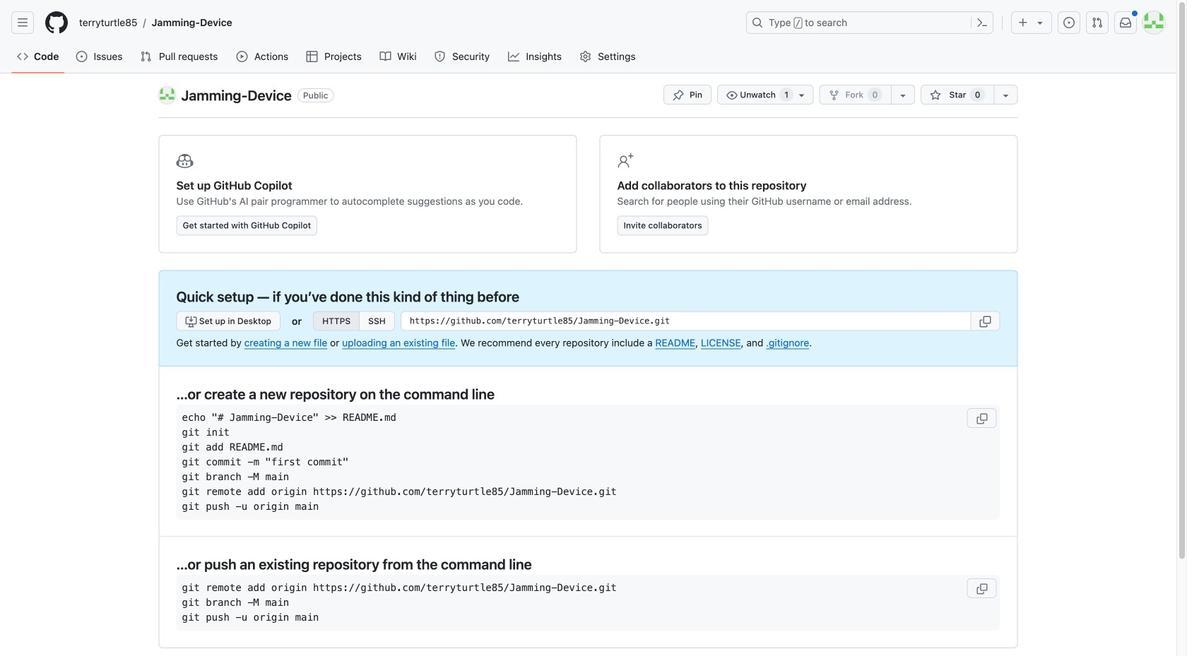 Task type: vqa. For each thing, say whether or not it's contained in the screenshot.
command palette Icon
yes



Task type: describe. For each thing, give the bounding box(es) containing it.
issue opened image for git pull request image
[[76, 51, 87, 62]]

pin this repository to your profile image
[[673, 90, 684, 101]]

copy to clipboard image
[[976, 584, 988, 595]]

command palette image
[[977, 17, 988, 28]]

git pull request image
[[1092, 17, 1103, 28]]

notifications image
[[1120, 17, 1131, 28]]

repo forked image
[[829, 90, 840, 101]]

see your forks of this repository image
[[898, 90, 909, 101]]

0 vertical spatial copy to clipboard image
[[980, 316, 991, 328]]

graph image
[[508, 51, 519, 62]]

code image
[[17, 51, 28, 62]]

gear image
[[580, 51, 591, 62]]

shield image
[[434, 51, 446, 62]]



Task type: locate. For each thing, give the bounding box(es) containing it.
star image
[[930, 90, 941, 101]]

owner avatar image
[[159, 87, 176, 104]]

table image
[[306, 51, 318, 62]]

add this repository to a list image
[[1000, 90, 1012, 101]]

git pull request image
[[140, 51, 152, 62]]

list
[[73, 11, 738, 34]]

desktop download image
[[185, 316, 197, 328]]

0 users starred this repository element
[[970, 88, 985, 102]]

1 vertical spatial issue opened image
[[76, 51, 87, 62]]

person add image
[[617, 153, 634, 170]]

Clone URL text field
[[401, 311, 971, 331]]

1 horizontal spatial issue opened image
[[1064, 17, 1075, 28]]

0 vertical spatial issue opened image
[[1064, 17, 1075, 28]]

issue opened image
[[1064, 17, 1075, 28], [76, 51, 87, 62]]

issue opened image left git pull request icon
[[1064, 17, 1075, 28]]

copilot image
[[176, 153, 193, 170]]

issue opened image for git pull request icon
[[1064, 17, 1075, 28]]

homepage image
[[45, 11, 68, 34]]

play image
[[236, 51, 248, 62]]

triangle down image
[[1035, 17, 1046, 28]]

eye image
[[726, 90, 738, 101]]

banner
[[0, 0, 1177, 73]]

book image
[[380, 51, 391, 62]]

0 horizontal spatial issue opened image
[[76, 51, 87, 62]]

1 vertical spatial copy to clipboard image
[[976, 413, 988, 425]]

issue opened image right code icon
[[76, 51, 87, 62]]

copy to clipboard image
[[980, 316, 991, 328], [976, 413, 988, 425]]



